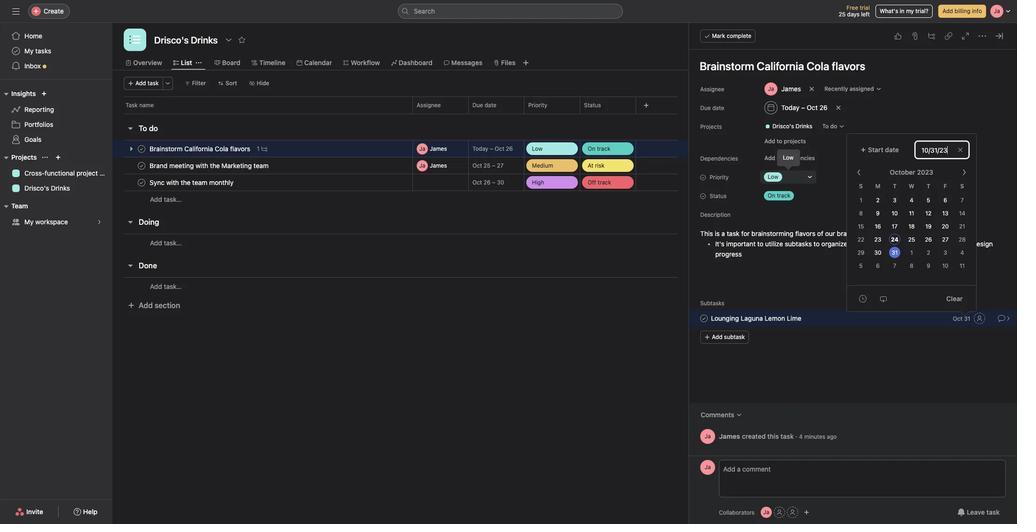 Task type: vqa. For each thing, say whether or not it's contained in the screenshot.


Task type: describe. For each thing, give the bounding box(es) containing it.
date for priority
[[485, 102, 497, 109]]

oct up oct 25 – 27
[[495, 145, 505, 152]]

oct down remove assignee image
[[807, 104, 818, 112]]

set to repeat image
[[881, 295, 888, 303]]

on track button
[[761, 190, 817, 203]]

oct 31
[[954, 315, 971, 323]]

list
[[181, 59, 192, 67]]

clear due date image
[[836, 105, 842, 111]]

do inside button
[[149, 124, 158, 133]]

name
[[139, 102, 154, 109]]

add left subtask
[[713, 334, 723, 341]]

subtasks
[[785, 240, 813, 248]]

1 t from the left
[[894, 183, 897, 190]]

off track
[[588, 179, 612, 186]]

start
[[869, 146, 884, 154]]

ago
[[828, 434, 838, 441]]

complete
[[727, 32, 752, 39]]

refreshing
[[881, 230, 912, 238]]

1 vertical spatial 8
[[911, 263, 914, 270]]

0 vertical spatial progress
[[926, 240, 953, 248]]

2 horizontal spatial to
[[814, 240, 820, 248]]

insights button
[[0, 88, 36, 99]]

messages
[[452, 59, 483, 67]]

colas!
[[944, 230, 963, 238]]

low inside tooltip
[[784, 154, 794, 161]]

1 horizontal spatial 2
[[928, 250, 931, 257]]

0 horizontal spatial status
[[585, 102, 602, 109]]

today inside main content
[[782, 104, 800, 112]]

search
[[414, 7, 435, 15]]

add task… row for second collapse task list for this section image from the bottom
[[113, 234, 690, 252]]

1 vertical spatial 6
[[877, 263, 880, 270]]

1 horizontal spatial 10
[[943, 263, 949, 270]]

1 horizontal spatial low button
[[761, 171, 817, 184]]

my tasks link
[[6, 44, 107, 59]]

1 horizontal spatial 7
[[961, 197, 965, 204]]

oct for oct 26 – 30
[[473, 179, 482, 186]]

this
[[701, 230, 714, 238]]

dashboard
[[399, 59, 433, 67]]

cross-
[[24, 169, 45, 177]]

my for my tasks
[[24, 47, 34, 55]]

left
[[862, 11, 871, 18]]

w
[[910, 183, 915, 190]]

1 horizontal spatial 30
[[875, 250, 882, 257]]

medium button
[[525, 158, 580, 174]]

1 vertical spatial 27
[[943, 236, 949, 243]]

0 horizontal spatial 9
[[877, 210, 880, 217]]

1 vertical spatial ja button
[[701, 461, 716, 476]]

october 2023
[[891, 168, 934, 176]]

19
[[926, 223, 932, 230]]

add task… inside header to do "tree grid"
[[150, 196, 182, 204]]

attachments: add a file to this task, brainstorm california cola flavors image
[[912, 32, 919, 40]]

october
[[891, 168, 916, 176]]

0 vertical spatial 5
[[928, 197, 931, 204]]

task left ·
[[781, 433, 794, 441]]

add inside button
[[765, 155, 776, 162]]

Due date text field
[[916, 142, 970, 159]]

more actions for this task image
[[979, 32, 987, 40]]

description document
[[691, 229, 1007, 260]]

add subtask image
[[929, 32, 936, 40]]

0 horizontal spatial to
[[758, 240, 764, 248]]

reporting link
[[6, 102, 107, 117]]

completed image for completed option inside brand meeting with the marketing team cell
[[136, 160, 147, 171]]

days
[[848, 11, 860, 18]]

james inside dropdown button
[[782, 85, 802, 93]]

for
[[742, 230, 750, 238]]

25 inside free trial 25 days left
[[839, 11, 846, 18]]

22
[[858, 236, 865, 243]]

1 s from the left
[[860, 183, 864, 190]]

completed image
[[136, 177, 147, 188]]

13
[[943, 210, 949, 217]]

15
[[859, 223, 865, 230]]

this
[[768, 433, 780, 441]]

mark complete
[[713, 32, 752, 39]]

tab actions image
[[196, 60, 202, 66]]

priority inside row
[[529, 102, 548, 109]]

cool,
[[865, 230, 880, 238]]

add task… button for first collapse task list for this section image from the bottom of the page
[[150, 282, 182, 292]]

1 vertical spatial progress
[[716, 251, 743, 258]]

1 of from the left
[[818, 230, 824, 238]]

drisco's inside main content
[[773, 123, 795, 130]]

drisco's drinks inside projects element
[[24, 184, 70, 192]]

my workspace link
[[6, 215, 107, 230]]

add down doing
[[150, 239, 162, 247]]

filter
[[192, 80, 206, 87]]

add inside "button"
[[765, 138, 776, 145]]

james button
[[761, 81, 806, 98]]

dependencies
[[777, 155, 816, 162]]

add left section
[[139, 302, 153, 310]]

show options, current sort, top image
[[42, 155, 48, 160]]

add task… for second collapse task list for this section image from the bottom
[[150, 239, 182, 247]]

next month image
[[961, 169, 969, 176]]

this is a task for brainstorming flavors of our brand of cool, refreshing california colas! it's important to utilize subtasks to organize the new flavors and their progress in the design progress
[[701, 230, 996, 258]]

1 vertical spatial 11
[[960, 263, 966, 270]]

mark
[[713, 32, 726, 39]]

– down oct 25 – 27
[[493, 179, 496, 186]]

our
[[826, 230, 836, 238]]

main content containing james
[[690, 50, 1018, 456]]

0 likes. click to like this task image
[[895, 32, 903, 40]]

1 vertical spatial 7
[[894, 263, 897, 270]]

overview link
[[126, 58, 162, 68]]

add dependencies
[[765, 155, 816, 162]]

brainstorm california cola flavors cell
[[113, 140, 413, 158]]

due for priority
[[473, 102, 483, 109]]

workflow
[[351, 59, 380, 67]]

in inside the this is a task for brainstorming flavors of our brand of cool, refreshing california colas! it's important to utilize subtasks to organize the new flavors and their progress in the design progress
[[955, 240, 960, 248]]

home link
[[6, 29, 107, 44]]

timeline
[[259, 59, 286, 67]]

1 horizontal spatial 3
[[944, 250, 948, 257]]

reporting
[[24, 106, 54, 114]]

board link
[[215, 58, 241, 68]]

important
[[727, 240, 756, 248]]

show options image
[[225, 36, 232, 44]]

2 s from the left
[[961, 183, 965, 190]]

on track inside dropdown button
[[588, 145, 611, 152]]

inbox link
[[6, 59, 107, 74]]

status inside brainstorm california cola flavors dialog
[[710, 193, 727, 200]]

completed image for completed option within the brainstorm california cola flavors cell
[[136, 143, 147, 155]]

31 inside brainstorm california cola flavors dialog
[[965, 315, 971, 323]]

task… for second collapse task list for this section image from the bottom
[[164, 239, 182, 247]]

0 vertical spatial 8
[[860, 210, 864, 217]]

done
[[139, 262, 157, 270]]

section
[[155, 302, 180, 310]]

invite button
[[9, 504, 49, 521]]

what's
[[880, 8, 899, 15]]

2 horizontal spatial 4
[[961, 250, 965, 257]]

drisco's drinks inside main content
[[773, 123, 813, 130]]

Sync with the team monthly text field
[[148, 178, 237, 187]]

help button
[[68, 504, 104, 521]]

team
[[11, 202, 28, 210]]

drisco's inside projects element
[[24, 184, 49, 192]]

leave
[[968, 509, 986, 517]]

billing
[[955, 8, 971, 15]]

0 horizontal spatial 5
[[860, 263, 863, 270]]

create button
[[28, 4, 70, 19]]

priority inside main content
[[710, 174, 729, 181]]

16
[[876, 223, 882, 230]]

at risk
[[588, 162, 605, 169]]

at risk button
[[581, 158, 636, 174]]

completed checkbox inside brand meeting with the marketing team cell
[[136, 160, 147, 171]]

1 horizontal spatial 4
[[911, 197, 914, 204]]

collapse task list for this section image
[[127, 125, 134, 132]]

27 inside row
[[497, 162, 504, 169]]

header to do tree grid
[[113, 140, 690, 208]]

1 horizontal spatial 6
[[944, 197, 948, 204]]

0 horizontal spatial 31
[[892, 250, 899, 257]]

james link
[[720, 433, 741, 441]]

add task button
[[124, 77, 163, 90]]

home
[[24, 32, 42, 40]]

1 vertical spatial 9
[[928, 263, 931, 270]]

add task… row for first collapse task list for this section image from the bottom of the page
[[113, 278, 690, 296]]

messages link
[[444, 58, 483, 68]]

high button
[[525, 175, 580, 191]]

organize
[[822, 240, 848, 248]]

add a task to this section image
[[163, 125, 170, 132]]

add inside header to do "tree grid"
[[150, 196, 162, 204]]

files
[[502, 59, 516, 67]]

add down the overview link
[[136, 80, 146, 87]]

1 vertical spatial drisco's drinks link
[[6, 181, 107, 196]]

add to starred image
[[238, 36, 246, 44]]

12
[[926, 210, 932, 217]]

sort button
[[214, 77, 242, 90]]

– inside main content
[[802, 104, 806, 112]]

on inside dropdown button
[[588, 145, 596, 152]]

due for projects
[[701, 105, 711, 112]]

is
[[715, 230, 720, 238]]

projects
[[784, 138, 807, 145]]

30 inside row
[[497, 179, 505, 186]]

add to projects button
[[761, 135, 811, 148]]

date inside start date 'button'
[[886, 146, 900, 154]]

2 vertical spatial ja button
[[761, 508, 773, 519]]

free trial 25 days left
[[839, 4, 871, 18]]

search list box
[[398, 4, 623, 19]]

completed image for completed checkbox inside brainstorm california cola flavors dialog
[[699, 313, 710, 325]]

completed checkbox inside brainstorm california cola flavors cell
[[136, 143, 147, 155]]

teams element
[[0, 198, 113, 232]]

0 vertical spatial 11
[[910, 210, 915, 217]]

risk
[[596, 162, 605, 169]]

copy task link image
[[946, 32, 953, 40]]

– up oct 26 – 30
[[492, 162, 496, 169]]

28
[[960, 236, 967, 243]]

2 vertical spatial 25
[[909, 236, 916, 243]]

description
[[701, 212, 731, 219]]

0 vertical spatial 3
[[894, 197, 897, 204]]

0 horizontal spatial 2
[[877, 197, 880, 204]]



Task type: locate. For each thing, give the bounding box(es) containing it.
to inside dropdown button
[[823, 123, 829, 130]]

my workspace
[[24, 218, 68, 226]]

4 inside "james created this task · 4 minutes ago"
[[800, 434, 803, 441]]

0 horizontal spatial drinks
[[51, 184, 70, 192]]

add task… button for second collapse task list for this section image from the bottom
[[150, 238, 182, 248]]

0 vertical spatial ja button
[[701, 430, 716, 445]]

progress down california
[[926, 240, 953, 248]]

due date inside main content
[[701, 105, 725, 112]]

main content
[[690, 50, 1018, 456]]

27
[[497, 162, 504, 169], [943, 236, 949, 243]]

inbox
[[24, 62, 41, 70]]

0 vertical spatial my
[[24, 47, 34, 55]]

on track down low tooltip
[[768, 192, 791, 199]]

to right collapse task list for this section icon
[[139, 124, 147, 133]]

30 down oct 25 – 27
[[497, 179, 505, 186]]

created
[[743, 433, 766, 441]]

california
[[914, 230, 943, 238]]

add task… row
[[113, 191, 690, 208], [113, 234, 690, 252], [113, 278, 690, 296]]

task
[[148, 80, 159, 87], [727, 230, 740, 238], [781, 433, 794, 441], [987, 509, 1001, 517]]

0 horizontal spatial 30
[[497, 179, 505, 186]]

brand meeting with the marketing team cell
[[113, 157, 413, 175]]

add or remove collaborators image
[[805, 510, 810, 516]]

27 down 20
[[943, 236, 949, 243]]

0 vertical spatial add task… button
[[150, 195, 182, 205]]

25 up oct 26 – 30
[[484, 162, 491, 169]]

drisco's drinks
[[773, 123, 813, 130], [24, 184, 70, 192]]

3 up the 17 at the right of page
[[894, 197, 897, 204]]

due date for projects
[[701, 105, 725, 112]]

5
[[928, 197, 931, 204], [860, 263, 863, 270]]

add task…
[[150, 196, 182, 204], [150, 239, 182, 247], [150, 283, 182, 291]]

1 horizontal spatial of
[[857, 230, 863, 238]]

task right leave
[[987, 509, 1001, 517]]

1 horizontal spatial progress
[[926, 240, 953, 248]]

add left billing
[[943, 8, 954, 15]]

Task Name text field
[[694, 55, 1007, 77]]

1 add task… from the top
[[150, 196, 182, 204]]

0 horizontal spatial priority
[[529, 102, 548, 109]]

Brainstorm California Cola flavors text field
[[148, 144, 253, 154]]

0 horizontal spatial drisco's
[[24, 184, 49, 192]]

in left my
[[901, 8, 905, 15]]

assignee inside main content
[[701, 86, 725, 93]]

flavors up subtasks
[[796, 230, 816, 238]]

ja inside main content
[[705, 433, 711, 440]]

0 vertical spatial 1
[[860, 197, 863, 204]]

drisco's drinks down cross-functional project plan link
[[24, 184, 70, 192]]

timeline link
[[252, 58, 286, 68]]

priority down add tab image
[[529, 102, 548, 109]]

james button
[[417, 143, 467, 155]]

today – oct 26 inside row
[[473, 145, 513, 152]]

1 subtask image
[[262, 146, 267, 152]]

0 horizontal spatial the
[[850, 240, 860, 248]]

list image
[[129, 34, 141, 46]]

2 collapse task list for this section image from the top
[[127, 262, 134, 270]]

0 vertical spatial low button
[[525, 141, 580, 157]]

functional
[[45, 169, 75, 177]]

5 up "12"
[[928, 197, 931, 204]]

a
[[722, 230, 726, 238]]

to do button
[[819, 120, 850, 133]]

the down 'colas!'
[[962, 240, 972, 248]]

2 vertical spatial task…
[[164, 283, 182, 291]]

recently assigned button
[[821, 83, 886, 96]]

track inside dropdown button
[[598, 179, 612, 186]]

ja inside row
[[420, 162, 426, 169]]

2 vertical spatial completed image
[[699, 313, 710, 325]]

completed checkbox right 'expand subtask list for the task brainstorm california cola flavors' image
[[136, 143, 147, 155]]

row
[[113, 97, 690, 114], [124, 114, 678, 114], [113, 140, 690, 158], [113, 157, 690, 175], [113, 174, 690, 191]]

1 vertical spatial 1
[[911, 250, 914, 257]]

in inside button
[[901, 8, 905, 15]]

trial
[[861, 4, 871, 11]]

due inside main content
[[701, 105, 711, 112]]

row containing task name
[[113, 97, 690, 114]]

0 vertical spatial 9
[[877, 210, 880, 217]]

clear due date image
[[958, 147, 964, 153]]

0 vertical spatial drisco's drinks
[[773, 123, 813, 130]]

track for on track dropdown button
[[597, 145, 611, 152]]

task inside the this is a task for brainstorming flavors of our brand of cool, refreshing california colas! it's important to utilize subtasks to organize the new flavors and their progress in the design progress
[[727, 230, 740, 238]]

0 horizontal spatial 1
[[860, 197, 863, 204]]

Completed checkbox
[[136, 177, 147, 188], [699, 313, 710, 325]]

add task… for first collapse task list for this section image from the bottom of the page
[[150, 283, 182, 291]]

1 horizontal spatial 31
[[965, 315, 971, 323]]

14
[[960, 210, 966, 217]]

0 vertical spatial status
[[585, 102, 602, 109]]

my inside teams element
[[24, 218, 34, 226]]

do left add a task to this section image
[[149, 124, 158, 133]]

0 vertical spatial drisco's drinks link
[[762, 122, 817, 131]]

date inside main content
[[713, 105, 725, 112]]

today – oct 26 down remove assignee image
[[782, 104, 828, 112]]

date inside row
[[485, 102, 497, 109]]

today – oct 26
[[782, 104, 828, 112], [473, 145, 513, 152]]

30
[[497, 179, 505, 186], [875, 250, 882, 257]]

full screen image
[[963, 32, 970, 40]]

Brand meeting with the Marketing team text field
[[148, 161, 272, 171]]

1 horizontal spatial status
[[710, 193, 727, 200]]

3 add task… from the top
[[150, 283, 182, 291]]

2 my from the top
[[24, 218, 34, 226]]

1 vertical spatial completed checkbox
[[699, 313, 710, 325]]

expand subtask list for the task brainstorm california cola flavors image
[[128, 145, 135, 153]]

1 horizontal spatial on track
[[768, 192, 791, 199]]

add task… button down add a task to this section icon
[[150, 238, 182, 248]]

collapse task list for this section image
[[127, 219, 134, 226], [127, 262, 134, 270]]

of left the our
[[818, 230, 824, 238]]

0 vertical spatial track
[[597, 145, 611, 152]]

0 vertical spatial drisco's
[[773, 123, 795, 130]]

2 add task… row from the top
[[113, 234, 690, 252]]

2 completed checkbox from the top
[[136, 160, 147, 171]]

workspace
[[35, 218, 68, 226]]

1 horizontal spatial the
[[962, 240, 972, 248]]

31 down the and in the right top of the page
[[892, 250, 899, 257]]

drinks inside main content
[[796, 123, 813, 130]]

1 vertical spatial drisco's drinks
[[24, 184, 70, 192]]

1 horizontal spatial to
[[777, 138, 783, 145]]

task…
[[164, 196, 182, 204], [164, 239, 182, 247], [164, 283, 182, 291]]

20
[[943, 223, 950, 230]]

1 vertical spatial drisco's
[[24, 184, 49, 192]]

2 of from the left
[[857, 230, 863, 238]]

date for projects
[[713, 105, 725, 112]]

new
[[862, 240, 874, 248]]

add up add section button
[[150, 283, 162, 291]]

1 horizontal spatial do
[[831, 123, 838, 130]]

0 vertical spatial 6
[[944, 197, 948, 204]]

plan
[[100, 169, 113, 177]]

status up "description"
[[710, 193, 727, 200]]

add dependencies button
[[761, 152, 820, 165]]

brand
[[838, 230, 855, 238]]

4 right ·
[[800, 434, 803, 441]]

collaborators
[[720, 510, 755, 517]]

my down team
[[24, 218, 34, 226]]

previous month image
[[856, 169, 864, 176]]

8 up 15
[[860, 210, 864, 217]]

sync with the team monthly cell
[[113, 174, 413, 191]]

31 down clear button
[[965, 315, 971, 323]]

2 vertical spatial add task… button
[[150, 282, 182, 292]]

hide sidebar image
[[12, 8, 20, 15]]

t down the 2023
[[927, 183, 931, 190]]

completed checkbox down subtasks
[[699, 313, 710, 325]]

drisco's drinks link
[[762, 122, 817, 131], [6, 181, 107, 196]]

my tasks
[[24, 47, 51, 55]]

low down low tooltip
[[768, 174, 779, 181]]

workflow link
[[344, 58, 380, 68]]

my left tasks
[[24, 47, 34, 55]]

due date for priority
[[473, 102, 497, 109]]

collapse task list for this section image left doing button
[[127, 219, 134, 226]]

task right a
[[727, 230, 740, 238]]

task… for first collapse task list for this section image from the bottom of the page
[[164, 283, 182, 291]]

portfolios
[[24, 121, 53, 129]]

off
[[588, 179, 597, 186]]

see details, my workspace image
[[97, 220, 102, 225]]

f
[[945, 183, 948, 190]]

0 horizontal spatial drisco's drinks
[[24, 184, 70, 192]]

add field image
[[644, 103, 650, 108]]

0 vertical spatial drinks
[[796, 123, 813, 130]]

9 up 16
[[877, 210, 880, 217]]

2 vertical spatial add task…
[[150, 283, 182, 291]]

0 horizontal spatial s
[[860, 183, 864, 190]]

add task… button up add a task to this section icon
[[150, 195, 182, 205]]

1 the from the left
[[850, 240, 860, 248]]

their
[[911, 240, 925, 248]]

0 vertical spatial flavors
[[796, 230, 816, 238]]

start date
[[869, 146, 900, 154]]

track for off track dropdown button
[[598, 179, 612, 186]]

completed image inside brand meeting with the marketing team cell
[[136, 160, 147, 171]]

drisco's down the cross-
[[24, 184, 49, 192]]

projects inside dropdown button
[[11, 153, 37, 161]]

low up medium
[[532, 145, 543, 152]]

0 vertical spatial assignee
[[701, 86, 725, 93]]

add time image
[[860, 295, 867, 303]]

6 up the 13
[[944, 197, 948, 204]]

1 horizontal spatial date
[[713, 105, 725, 112]]

more actions image
[[165, 81, 171, 86]]

the
[[850, 240, 860, 248], [962, 240, 972, 248]]

1 horizontal spatial projects
[[701, 123, 723, 130]]

mark complete button
[[701, 30, 756, 43]]

what's in my trial?
[[880, 8, 929, 15]]

0 vertical spatial projects
[[701, 123, 723, 130]]

track right off
[[598, 179, 612, 186]]

9 down california
[[928, 263, 931, 270]]

1 vertical spatial my
[[24, 218, 34, 226]]

1 vertical spatial task…
[[164, 239, 182, 247]]

1 collapse task list for this section image from the top
[[127, 219, 134, 226]]

0 horizontal spatial 8
[[860, 210, 864, 217]]

0 horizontal spatial to do
[[139, 124, 158, 133]]

7 up 14
[[961, 197, 965, 204]]

low button up medium popup button
[[525, 141, 580, 157]]

assignee for priority
[[417, 102, 441, 109]]

1 horizontal spatial 5
[[928, 197, 931, 204]]

on inside popup button
[[768, 192, 776, 199]]

1 horizontal spatial due date
[[701, 105, 725, 112]]

1 horizontal spatial flavors
[[876, 240, 896, 248]]

goals link
[[6, 132, 107, 147]]

0 vertical spatial task…
[[164, 196, 182, 204]]

search button
[[398, 4, 623, 19]]

4 down 28
[[961, 250, 965, 257]]

to do inside dropdown button
[[823, 123, 838, 130]]

subtasks
[[701, 300, 725, 307]]

1 add task… button from the top
[[150, 195, 182, 205]]

completed image
[[136, 143, 147, 155], [136, 160, 147, 171], [699, 313, 710, 325]]

track up the risk
[[597, 145, 611, 152]]

low inside header to do "tree grid"
[[532, 145, 543, 152]]

assignee for projects
[[701, 86, 725, 93]]

on track inside popup button
[[768, 192, 791, 199]]

task… up add a task to this section icon
[[164, 196, 182, 204]]

the up 29
[[850, 240, 860, 248]]

10 down 'colas!'
[[943, 263, 949, 270]]

1 horizontal spatial drisco's drinks
[[773, 123, 813, 130]]

21
[[960, 223, 966, 230]]

to inside "button"
[[777, 138, 783, 145]]

assignee inside row
[[417, 102, 441, 109]]

t down october in the top right of the page
[[894, 183, 897, 190]]

add left low tooltip
[[765, 155, 776, 162]]

due inside row
[[473, 102, 483, 109]]

0 horizontal spatial due
[[473, 102, 483, 109]]

add section button
[[124, 297, 184, 314]]

1 vertical spatial low
[[784, 154, 794, 161]]

4 down w
[[911, 197, 914, 204]]

24
[[892, 236, 899, 243]]

1 my from the top
[[24, 47, 34, 55]]

1 vertical spatial 30
[[875, 250, 882, 257]]

oct down clear button
[[954, 315, 963, 323]]

today down james dropdown button
[[782, 104, 800, 112]]

oct up oct 26 – 30
[[473, 162, 482, 169]]

do inside dropdown button
[[831, 123, 838, 130]]

add section
[[139, 302, 180, 310]]

0 horizontal spatial to
[[139, 124, 147, 133]]

2 vertical spatial low
[[768, 174, 779, 181]]

completed checkbox up completed icon
[[136, 160, 147, 171]]

17
[[893, 223, 898, 230]]

task left more actions icon
[[148, 80, 159, 87]]

27 up oct 26 – 30
[[497, 162, 504, 169]]

remove assignee image
[[810, 86, 815, 92]]

7
[[961, 197, 965, 204], [894, 263, 897, 270]]

add task… button up section
[[150, 282, 182, 292]]

0 vertical spatial completed checkbox
[[136, 143, 147, 155]]

assigned
[[850, 85, 875, 92]]

2 add task… from the top
[[150, 239, 182, 247]]

t
[[894, 183, 897, 190], [927, 183, 931, 190]]

1 horizontal spatial in
[[955, 240, 960, 248]]

25 inside row
[[484, 162, 491, 169]]

0 horizontal spatial due date
[[473, 102, 497, 109]]

on up brainstorming
[[768, 192, 776, 199]]

low button
[[525, 141, 580, 157], [761, 171, 817, 184]]

today – oct 26 inside main content
[[782, 104, 828, 112]]

hide button
[[245, 77, 274, 90]]

row containing high
[[113, 174, 690, 191]]

1 horizontal spatial low
[[768, 174, 779, 181]]

s down next month icon
[[961, 183, 965, 190]]

add billing info button
[[939, 5, 987, 18]]

on track up the risk
[[588, 145, 611, 152]]

0 vertical spatial collapse task list for this section image
[[127, 219, 134, 226]]

dashboard link
[[392, 58, 433, 68]]

0 vertical spatial completed image
[[136, 143, 147, 155]]

Completed checkbox
[[136, 143, 147, 155], [136, 160, 147, 171]]

drisco's drinks link up add to projects
[[762, 122, 817, 131]]

2 vertical spatial 4
[[800, 434, 803, 441]]

to left utilize
[[758, 240, 764, 248]]

oct 31 button
[[954, 315, 971, 323]]

projects up the dependencies
[[701, 123, 723, 130]]

0 horizontal spatial 10
[[892, 210, 899, 217]]

·
[[796, 433, 798, 441]]

task… down add a task to this section icon
[[164, 239, 182, 247]]

leave task button
[[952, 505, 1007, 522]]

today inside row
[[473, 145, 489, 152]]

close details image
[[996, 32, 1004, 40]]

task… up section
[[164, 283, 182, 291]]

2 the from the left
[[962, 240, 972, 248]]

invite
[[26, 509, 43, 516]]

progress
[[926, 240, 953, 248], [716, 251, 743, 258]]

oct for oct 25 – 27
[[473, 162, 482, 169]]

1 vertical spatial add task…
[[150, 239, 182, 247]]

october 2023 button
[[885, 164, 950, 181]]

my inside global element
[[24, 47, 34, 55]]

portfolios link
[[6, 117, 107, 132]]

3 add task… row from the top
[[113, 278, 690, 296]]

s down previous month icon
[[860, 183, 864, 190]]

2 horizontal spatial 25
[[909, 236, 916, 243]]

new image
[[41, 91, 47, 97]]

1 up 15
[[860, 197, 863, 204]]

1 task… from the top
[[164, 196, 182, 204]]

new project or portfolio image
[[56, 155, 61, 160]]

0 vertical spatial 2
[[877, 197, 880, 204]]

0 horizontal spatial completed checkbox
[[136, 177, 147, 188]]

insights element
[[0, 85, 113, 149]]

s
[[860, 183, 864, 190], [961, 183, 965, 190]]

1 add task… row from the top
[[113, 191, 690, 208]]

add left projects
[[765, 138, 776, 145]]

30 down 23
[[875, 250, 882, 257]]

help
[[83, 509, 98, 516]]

–
[[802, 104, 806, 112], [490, 145, 494, 152], [492, 162, 496, 169], [493, 179, 496, 186]]

completed checkbox inside 'sync with the team monthly' 'cell'
[[136, 177, 147, 188]]

low inside brainstorm california cola flavors dialog
[[768, 174, 779, 181]]

drinks down cross-functional project plan link
[[51, 184, 70, 192]]

1 vertical spatial flavors
[[876, 240, 896, 248]]

row containing james
[[113, 140, 690, 158]]

0 vertical spatial today
[[782, 104, 800, 112]]

1 horizontal spatial today – oct 26
[[782, 104, 828, 112]]

dependencies
[[701, 155, 739, 162]]

comments
[[701, 411, 735, 419]]

2 task… from the top
[[164, 239, 182, 247]]

low tooltip
[[778, 150, 800, 169]]

due date
[[473, 102, 497, 109], [701, 105, 725, 112]]

2 down california
[[928, 250, 931, 257]]

calendar link
[[297, 58, 332, 68]]

26 inside brainstorm california cola flavors dialog
[[820, 104, 828, 112]]

brainstorm california cola flavors dialog
[[690, 23, 1018, 525]]

track inside popup button
[[778, 192, 791, 199]]

do
[[831, 123, 838, 130], [149, 124, 158, 133]]

projects element
[[0, 149, 113, 198]]

8 down their
[[911, 263, 914, 270]]

0 vertical spatial completed checkbox
[[136, 177, 147, 188]]

do down clear due date image on the top right of the page
[[831, 123, 838, 130]]

1 completed checkbox from the top
[[136, 143, 147, 155]]

oct 25 – 27
[[473, 162, 504, 169]]

0 horizontal spatial low button
[[525, 141, 580, 157]]

25 left days on the top of the page
[[839, 11, 846, 18]]

1 horizontal spatial assignee
[[701, 86, 725, 93]]

add up doing
[[150, 196, 162, 204]]

3 down 'colas!'
[[944, 250, 948, 257]]

low button down low tooltip
[[761, 171, 817, 184]]

in
[[901, 8, 905, 15], [955, 240, 960, 248]]

global element
[[0, 23, 113, 79]]

it's
[[716, 240, 725, 248]]

1 vertical spatial priority
[[710, 174, 729, 181]]

progress down it's
[[716, 251, 743, 258]]

projects inside main content
[[701, 123, 723, 130]]

trial?
[[916, 8, 929, 15]]

start date button
[[855, 142, 909, 159]]

off track button
[[581, 175, 636, 191]]

add a task to this section image
[[164, 219, 171, 226]]

today – oct 26 up oct 25 – 27
[[473, 145, 513, 152]]

0 horizontal spatial do
[[149, 124, 158, 133]]

add tab image
[[523, 59, 530, 67]]

drinks inside projects element
[[51, 184, 70, 192]]

project
[[77, 169, 98, 177]]

1 horizontal spatial 1
[[911, 250, 914, 257]]

1 vertical spatial collapse task list for this section image
[[127, 262, 134, 270]]

due date inside row
[[473, 102, 497, 109]]

drisco's up add to projects
[[773, 123, 795, 130]]

– up oct 25 – 27
[[490, 145, 494, 152]]

completed image down subtasks
[[699, 313, 710, 325]]

track down low tooltip
[[778, 192, 791, 199]]

2 down m
[[877, 197, 880, 204]]

1 vertical spatial 25
[[484, 162, 491, 169]]

drisco's drinks up projects
[[773, 123, 813, 130]]

to do right collapse task list for this section icon
[[139, 124, 158, 133]]

0 vertical spatial in
[[901, 8, 905, 15]]

add subtask button
[[701, 331, 750, 344]]

Task Name text field
[[712, 314, 802, 324]]

None text field
[[152, 31, 220, 48]]

oct for oct 31
[[954, 315, 963, 323]]

status up on track dropdown button
[[585, 102, 602, 109]]

oct down oct 25 – 27
[[473, 179, 482, 186]]

to inside button
[[139, 124, 147, 133]]

3 task… from the top
[[164, 283, 182, 291]]

0 horizontal spatial in
[[901, 8, 905, 15]]

1 vertical spatial assignee
[[417, 102, 441, 109]]

james inside button
[[430, 145, 447, 152]]

my for my workspace
[[24, 218, 34, 226]]

0 vertical spatial add task… row
[[113, 191, 690, 208]]

4
[[911, 197, 914, 204], [961, 250, 965, 257], [800, 434, 803, 441]]

to left organize
[[814, 240, 820, 248]]

utilize
[[766, 240, 784, 248]]

1 horizontal spatial drisco's drinks link
[[762, 122, 817, 131]]

1 horizontal spatial 25
[[839, 11, 846, 18]]

0 vertical spatial on track
[[588, 145, 611, 152]]

track inside dropdown button
[[597, 145, 611, 152]]

row containing ja
[[113, 157, 690, 175]]

task… inside header to do "tree grid"
[[164, 196, 182, 204]]

cross-functional project plan
[[24, 169, 113, 177]]

completed checkbox right plan at the left
[[136, 177, 147, 188]]

design
[[973, 240, 994, 248]]

flavors down 'refreshing'
[[876, 240, 896, 248]]

3 add task… button from the top
[[150, 282, 182, 292]]

2 add task… button from the top
[[150, 238, 182, 248]]

to do down clear due date image on the top right of the page
[[823, 123, 838, 130]]

0 horizontal spatial on track
[[588, 145, 611, 152]]

6 down 23
[[877, 263, 880, 270]]

projects up the cross-
[[11, 153, 37, 161]]

completed checkbox inside brainstorm california cola flavors dialog
[[699, 313, 710, 325]]

2 t from the left
[[927, 183, 931, 190]]

collapse task list for this section image left done button
[[127, 262, 134, 270]]

cross-functional project plan link
[[6, 166, 113, 181]]

0 horizontal spatial flavors
[[796, 230, 816, 238]]

james
[[782, 85, 802, 93], [430, 145, 447, 152], [430, 162, 447, 169], [720, 433, 741, 441]]

track
[[597, 145, 611, 152], [598, 179, 612, 186], [778, 192, 791, 199]]



